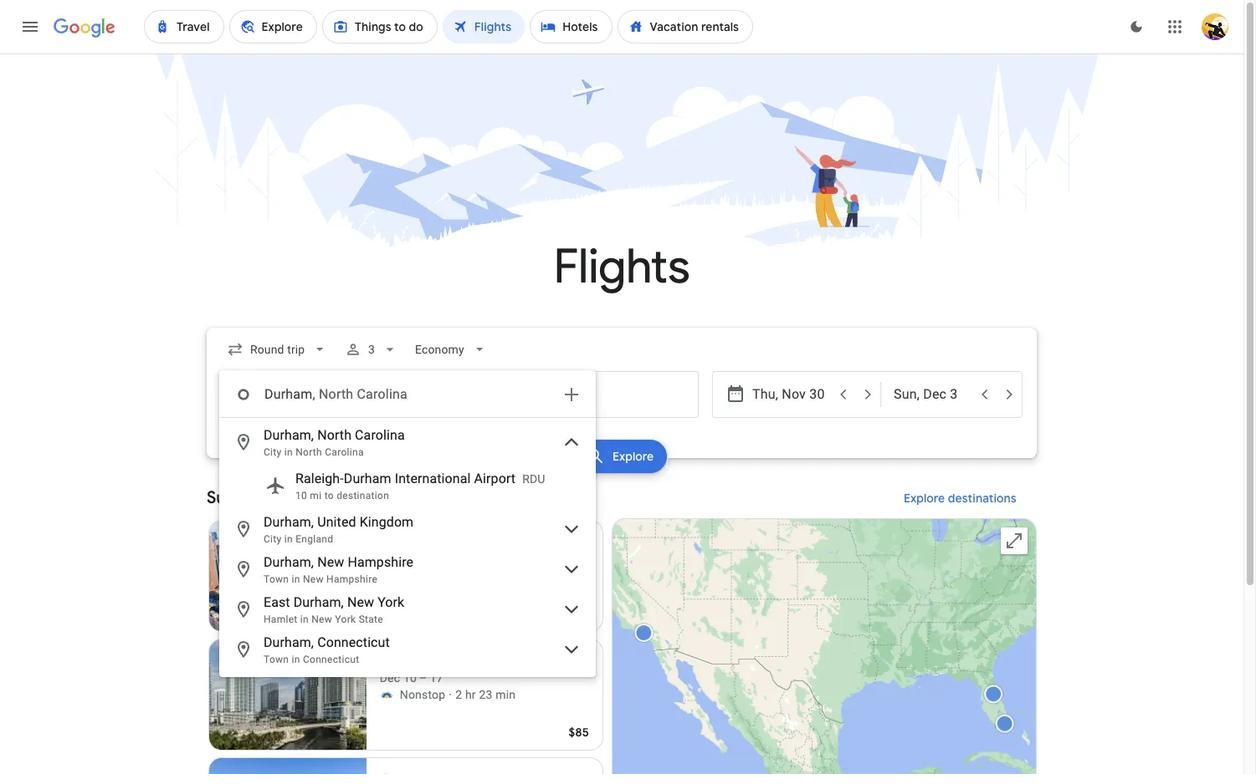 Task type: describe. For each thing, give the bounding box(es) containing it.
dec for dec 2 – 9
[[380, 553, 400, 567]]

durham, united kingdom option
[[220, 510, 595, 550]]

durham, new hampshire town in new hampshire
[[264, 555, 414, 586]]

Flight search field
[[193, 328, 1050, 678]]

east durham, new york option
[[220, 590, 595, 630]]

raleigh-
[[295, 471, 344, 487]]

durham, inside east durham, new york hamlet in new york state
[[293, 595, 344, 611]]

destinations
[[948, 491, 1017, 506]]

raleigh-durham international airport (rdu) option
[[220, 463, 595, 510]]

toggle nearby airports for durham, united kingdom image
[[562, 520, 582, 540]]

min
[[496, 689, 516, 702]]

international
[[395, 471, 471, 487]]

change appearance image
[[1116, 7, 1156, 47]]

in for new
[[292, 574, 300, 586]]

new up durham, connecticut town in connecticut
[[312, 614, 332, 626]]

nonstop
[[400, 689, 445, 702]]

durham, connecticut town in connecticut
[[264, 635, 390, 666]]

$85
[[569, 726, 589, 741]]

hamlet
[[264, 614, 298, 626]]

durham, new hampshire option
[[220, 550, 595, 590]]

‌, north carolina
[[313, 387, 407, 403]]

new up state
[[347, 595, 374, 611]]

raleigh-durham international airport rdu 10 mi to destination
[[295, 471, 545, 502]]

explore for explore
[[613, 449, 654, 464]]

suggested
[[207, 488, 290, 509]]

mi
[[310, 490, 322, 502]]

durham, for connecticut
[[264, 635, 314, 651]]

toggle nearby airports for durham, connecticut image
[[562, 640, 582, 660]]

east
[[264, 595, 290, 611]]

durham, for united
[[264, 515, 314, 531]]

durham, for new
[[264, 555, 314, 571]]

new down england
[[317, 555, 344, 571]]

origin, select multiple airports image
[[562, 385, 582, 405]]

durham
[[344, 471, 391, 487]]

Return text field
[[894, 372, 971, 418]]

Where else? text field
[[264, 375, 551, 415]]

0 vertical spatial hampshire
[[348, 555, 414, 571]]

rdu
[[522, 473, 545, 486]]

airport
[[474, 471, 516, 487]]

flights
[[554, 238, 690, 297]]

0 vertical spatial york
[[378, 595, 404, 611]]

23
[[479, 689, 493, 702]]

explore destinations
[[904, 491, 1017, 506]]

town inside durham, new hampshire town in new hampshire
[[264, 574, 289, 586]]

carolina for ‌, north carolina
[[357, 387, 407, 403]]

toggle nearby airports for durham, north carolina image
[[562, 433, 582, 453]]

allegiant image
[[380, 689, 393, 702]]

new up east durham, new york hamlet in new york state
[[303, 574, 324, 586]]

durham, north carolina city in north carolina
[[264, 428, 405, 459]]

0 vertical spatial connecticut
[[317, 635, 390, 651]]

list box inside enter your origin dialog
[[220, 418, 595, 677]]

enter your origin dialog
[[219, 371, 596, 678]]

2 vertical spatial north
[[296, 447, 322, 459]]

suggested trips from memphis
[[207, 488, 446, 509]]



Task type: vqa. For each thing, say whether or not it's contained in the screenshot.
Air
no



Task type: locate. For each thing, give the bounding box(es) containing it.
spirit image
[[380, 570, 393, 583]]

explore right toggle nearby airports for durham, north carolina icon
[[613, 449, 654, 464]]

1 vertical spatial town
[[264, 654, 289, 666]]

0 horizontal spatial york
[[335, 614, 356, 626]]

united
[[317, 515, 356, 531]]

1 vertical spatial connecticut
[[303, 654, 359, 666]]

carolina for durham, north carolina city in north carolina
[[355, 428, 405, 444]]

 image inside suggested trips from memphis region
[[449, 687, 452, 704]]

durham, inside durham, connecticut town in connecticut
[[264, 635, 314, 651]]

new
[[317, 555, 344, 571], [303, 574, 324, 586], [347, 595, 374, 611], [312, 614, 332, 626]]

0 vertical spatial north
[[319, 387, 353, 403]]

dec for dec 10 – 17
[[380, 672, 400, 685]]

in for united
[[284, 534, 293, 546]]

1 vertical spatial city
[[264, 534, 282, 546]]

durham,
[[264, 428, 314, 444], [264, 515, 314, 531], [264, 555, 314, 571], [293, 595, 344, 611], [264, 635, 314, 651]]

10 – 17
[[403, 672, 443, 685]]

None field
[[220, 335, 335, 365], [409, 335, 495, 365], [220, 335, 335, 365], [409, 335, 495, 365]]

to
[[324, 490, 334, 502]]

1 city from the top
[[264, 447, 282, 459]]

in inside durham, united kingdom city in england
[[284, 534, 293, 546]]

town
[[264, 574, 289, 586], [264, 654, 289, 666]]

north
[[319, 387, 353, 403], [317, 428, 352, 444], [296, 447, 322, 459]]

1 vertical spatial dec
[[380, 672, 400, 685]]

explore left destinations
[[904, 491, 945, 506]]

dec 10 – 17
[[380, 672, 443, 685]]

0 vertical spatial city
[[264, 447, 282, 459]]

from
[[333, 488, 371, 509]]

1 town from the top
[[264, 574, 289, 586]]

2 hr 23 min
[[455, 689, 516, 702]]

durham, down the hamlet
[[264, 635, 314, 651]]

durham, inside 'durham, north carolina city in north carolina'
[[264, 428, 314, 444]]

1 vertical spatial york
[[335, 614, 356, 626]]

durham, inside durham, new hampshire town in new hampshire
[[264, 555, 314, 571]]

in inside 'durham, north carolina city in north carolina'
[[284, 447, 293, 459]]

$90
[[568, 607, 589, 622]]

0 vertical spatial dec
[[380, 553, 400, 567]]

city inside 'durham, north carolina city in north carolina'
[[264, 447, 282, 459]]

main menu image
[[20, 17, 40, 37]]

town inside durham, connecticut town in connecticut
[[264, 654, 289, 666]]

city
[[264, 447, 282, 459], [264, 534, 282, 546]]

durham, for north
[[264, 428, 314, 444]]

2 dec from the top
[[380, 672, 400, 685]]

city inside durham, united kingdom city in england
[[264, 534, 282, 546]]

85 US dollars text field
[[569, 726, 589, 741]]

city up suggested
[[264, 447, 282, 459]]

york up state
[[378, 595, 404, 611]]

explore button
[[576, 440, 667, 474]]

hampshire down kingdom
[[348, 555, 414, 571]]

dec up allegiant 'icon'
[[380, 672, 400, 685]]

 image
[[449, 687, 452, 704]]

east durham, new york hamlet in new york state
[[264, 595, 404, 626]]

toggle nearby airports for durham, new hampshire image
[[562, 560, 582, 580]]

york left state
[[335, 614, 356, 626]]

explore destinations button
[[884, 479, 1037, 519]]

in for north
[[284, 447, 293, 459]]

connecticut down east durham, new york hamlet in new york state
[[303, 654, 359, 666]]

durham, down 10
[[264, 515, 314, 531]]

dec
[[380, 553, 400, 567], [380, 672, 400, 685]]

durham, down england
[[264, 555, 314, 571]]

1 horizontal spatial york
[[378, 595, 404, 611]]

in inside east durham, new york hamlet in new york state
[[300, 614, 309, 626]]

hr
[[465, 689, 476, 702]]

in
[[284, 447, 293, 459], [284, 534, 293, 546], [292, 574, 300, 586], [300, 614, 309, 626], [292, 654, 300, 666]]

3 button
[[338, 330, 405, 370]]

durham, connecticut option
[[220, 630, 595, 670]]

durham, north carolina option
[[220, 423, 595, 463]]

0 vertical spatial carolina
[[357, 387, 407, 403]]

2 vertical spatial carolina
[[325, 447, 364, 459]]

suggested trips from memphis region
[[207, 479, 1037, 775]]

1 vertical spatial north
[[317, 428, 352, 444]]

connecticut down state
[[317, 635, 390, 651]]

durham, down '‌,'
[[264, 428, 314, 444]]

north for ‌,
[[319, 387, 353, 403]]

1 vertical spatial carolina
[[355, 428, 405, 444]]

trips
[[294, 488, 330, 509]]

town up east
[[264, 574, 289, 586]]

list box containing durham, north carolina
[[220, 418, 595, 677]]

north for durham,
[[317, 428, 352, 444]]

2 city from the top
[[264, 534, 282, 546]]

1 vertical spatial hampshire
[[326, 574, 377, 586]]

0 horizontal spatial explore
[[613, 449, 654, 464]]

kingdom
[[360, 515, 414, 531]]

hampshire left spirit icon
[[326, 574, 377, 586]]

england
[[296, 534, 333, 546]]

town down the hamlet
[[264, 654, 289, 666]]

durham, united kingdom city in england
[[264, 515, 414, 546]]

state
[[359, 614, 383, 626]]

0 vertical spatial town
[[264, 574, 289, 586]]

2 – 9
[[403, 553, 430, 567]]

dec 2 – 9
[[380, 553, 430, 567]]

3
[[368, 343, 375, 356]]

connecticut
[[317, 635, 390, 651], [303, 654, 359, 666]]

in inside durham, new hampshire town in new hampshire
[[292, 574, 300, 586]]

90 US dollars text field
[[568, 607, 589, 622]]

city left england
[[264, 534, 282, 546]]

city for durham, north carolina
[[264, 447, 282, 459]]

toggle nearby airports for east durham, new york image
[[562, 600, 582, 620]]

0 vertical spatial explore
[[613, 449, 654, 464]]

2
[[455, 689, 462, 702]]

Departure text field
[[752, 372, 829, 418]]

10
[[295, 490, 307, 502]]

1 vertical spatial explore
[[904, 491, 945, 506]]

memphis
[[375, 488, 446, 509]]

‌,
[[313, 387, 315, 403]]

2 town from the top
[[264, 654, 289, 666]]

city for durham, united kingdom
[[264, 534, 282, 546]]

durham, down durham, new hampshire town in new hampshire
[[293, 595, 344, 611]]

dec up spirit icon
[[380, 553, 400, 567]]

1 dec from the top
[[380, 553, 400, 567]]

york
[[378, 595, 404, 611], [335, 614, 356, 626]]

destination
[[337, 490, 389, 502]]

explore for explore destinations
[[904, 491, 945, 506]]

carolina
[[357, 387, 407, 403], [355, 428, 405, 444], [325, 447, 364, 459]]

list box
[[220, 418, 595, 677]]

1 horizontal spatial explore
[[904, 491, 945, 506]]

durham, inside durham, united kingdom city in england
[[264, 515, 314, 531]]

explore inside "button"
[[904, 491, 945, 506]]

in inside durham, connecticut town in connecticut
[[292, 654, 300, 666]]

explore
[[613, 449, 654, 464], [904, 491, 945, 506]]

explore inside button
[[613, 449, 654, 464]]

hampshire
[[348, 555, 414, 571], [326, 574, 377, 586]]



